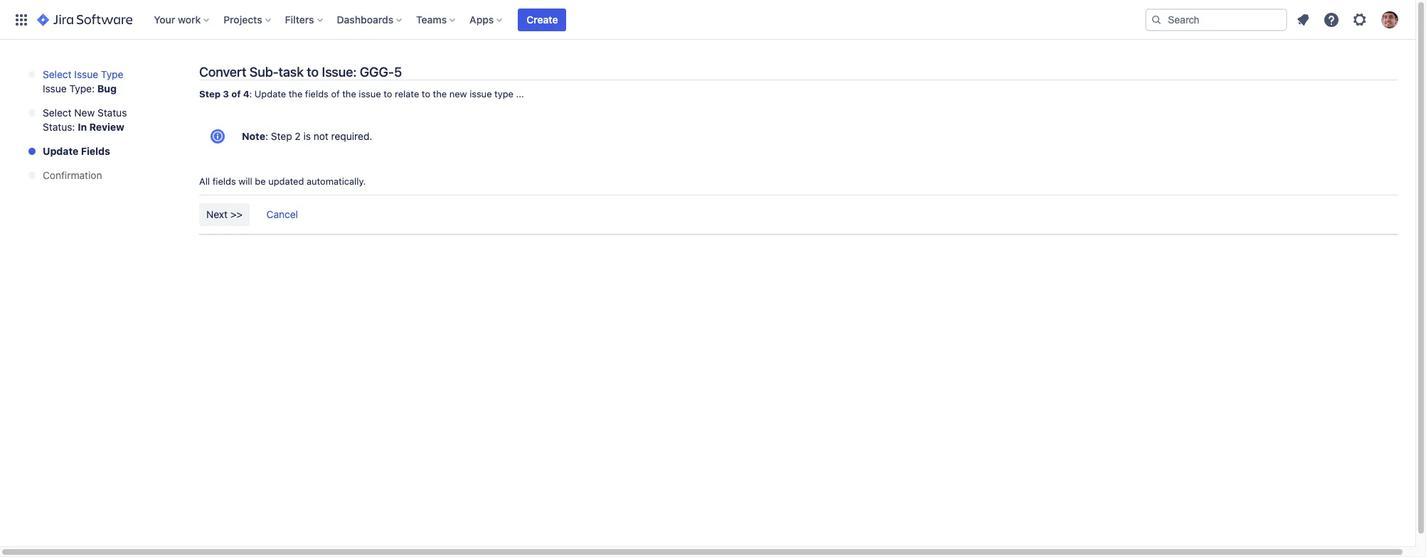 Task type: describe. For each thing, give the bounding box(es) containing it.
2 the from the left
[[342, 88, 356, 100]]

convert
[[199, 64, 246, 80]]

be
[[255, 176, 266, 187]]

2
[[295, 130, 301, 142]]

0 horizontal spatial issue
[[43, 83, 67, 95]]

all
[[199, 176, 210, 187]]

primary element
[[9, 0, 1145, 39]]

1 horizontal spatial to
[[384, 88, 392, 100]]

1 the from the left
[[289, 88, 303, 100]]

notifications image
[[1294, 11, 1311, 28]]

task
[[278, 64, 304, 80]]

status
[[97, 107, 127, 119]]

create
[[527, 13, 558, 25]]

dashboards button
[[333, 8, 408, 31]]

0 vertical spatial issue
[[74, 68, 98, 80]]

1 horizontal spatial step
[[271, 130, 292, 142]]

2 issue from the left
[[470, 88, 492, 100]]

2 of from the left
[[331, 88, 340, 100]]

all fields will be updated automatically.
[[199, 176, 366, 187]]

settings image
[[1351, 11, 1368, 28]]

0 horizontal spatial to
[[307, 64, 319, 80]]

1 of from the left
[[231, 88, 241, 100]]

...
[[516, 88, 524, 100]]

select for status:
[[43, 107, 72, 119]]

your profile and settings image
[[1381, 11, 1398, 28]]

review
[[89, 121, 124, 133]]

ggg-
[[360, 64, 394, 80]]

3 the from the left
[[433, 88, 447, 100]]

automatically.
[[307, 176, 366, 187]]

banner containing your work
[[0, 0, 1415, 40]]

update fields
[[43, 145, 110, 157]]

convert sub-task to issue: ggg-5
[[199, 64, 402, 80]]

0 horizontal spatial step
[[199, 88, 220, 100]]

your
[[154, 13, 175, 25]]

select for issue
[[43, 68, 72, 80]]

note : step 2 is not required.
[[242, 130, 372, 142]]

1 vertical spatial :
[[265, 130, 268, 142]]

projects
[[223, 13, 262, 25]]

4
[[243, 88, 249, 100]]

not
[[313, 130, 328, 142]]



Task type: vqa. For each thing, say whether or not it's contained in the screenshot.
Share dropdown button
no



Task type: locate. For each thing, give the bounding box(es) containing it.
fields down convert sub-task to issue: ggg-5
[[305, 88, 328, 100]]

to left relate
[[384, 88, 392, 100]]

type
[[101, 68, 123, 80]]

relate
[[395, 88, 419, 100]]

filters
[[285, 13, 314, 25]]

issue down ggg-
[[359, 88, 381, 100]]

the down task
[[289, 88, 303, 100]]

step left 2 on the left
[[271, 130, 292, 142]]

filters button
[[281, 8, 328, 31]]

will
[[238, 176, 252, 187]]

select issue type issue type: bug
[[43, 68, 123, 95]]

2 select from the top
[[43, 107, 72, 119]]

to right task
[[307, 64, 319, 80]]

1 horizontal spatial of
[[331, 88, 340, 100]]

of right '3'
[[231, 88, 241, 100]]

apps
[[470, 13, 494, 25]]

type:
[[69, 83, 95, 95]]

issue up type:
[[74, 68, 98, 80]]

: right '3'
[[249, 88, 252, 100]]

2 horizontal spatial the
[[433, 88, 447, 100]]

select
[[43, 68, 72, 80], [43, 107, 72, 119]]

dashboards
[[337, 13, 393, 25]]

note
[[242, 130, 265, 142]]

0 vertical spatial :
[[249, 88, 252, 100]]

select up type:
[[43, 68, 72, 80]]

0 vertical spatial fields
[[305, 88, 328, 100]]

new
[[449, 88, 467, 100]]

select issue type link
[[43, 68, 123, 80]]

1 vertical spatial issue
[[43, 83, 67, 95]]

is
[[303, 130, 311, 142]]

issue left type:
[[43, 83, 67, 95]]

new
[[74, 107, 95, 119]]

work
[[178, 13, 201, 25]]

teams button
[[412, 8, 461, 31]]

update down sub-
[[255, 88, 286, 100]]

0 horizontal spatial fields
[[212, 176, 236, 187]]

issue
[[359, 88, 381, 100], [470, 88, 492, 100]]

1 select from the top
[[43, 68, 72, 80]]

issue:
[[322, 64, 357, 80]]

the down issue:
[[342, 88, 356, 100]]

0 vertical spatial update
[[255, 88, 286, 100]]

Search field
[[1145, 8, 1287, 31]]

1 vertical spatial select
[[43, 107, 72, 119]]

2 horizontal spatial to
[[422, 88, 430, 100]]

projects button
[[219, 8, 276, 31]]

step
[[199, 88, 220, 100], [271, 130, 292, 142]]

create button
[[518, 8, 566, 31]]

help image
[[1323, 11, 1340, 28]]

to
[[307, 64, 319, 80], [384, 88, 392, 100], [422, 88, 430, 100]]

1 horizontal spatial fields
[[305, 88, 328, 100]]

search image
[[1151, 14, 1162, 25]]

select up 'status:'
[[43, 107, 72, 119]]

updated
[[268, 176, 304, 187]]

type
[[494, 88, 513, 100]]

fields
[[305, 88, 328, 100], [212, 176, 236, 187]]

your work button
[[150, 8, 215, 31]]

1 vertical spatial step
[[271, 130, 292, 142]]

banner
[[0, 0, 1415, 40]]

5
[[394, 64, 402, 80]]

to right relate
[[422, 88, 430, 100]]

of down issue:
[[331, 88, 340, 100]]

: left 2 on the left
[[265, 130, 268, 142]]

your work
[[154, 13, 201, 25]]

0 horizontal spatial issue
[[359, 88, 381, 100]]

fields right all
[[212, 176, 236, 187]]

0 horizontal spatial the
[[289, 88, 303, 100]]

bug
[[97, 83, 117, 95]]

1 horizontal spatial issue
[[74, 68, 98, 80]]

1 horizontal spatial the
[[342, 88, 356, 100]]

None submit
[[199, 204, 250, 226]]

select new status status: in review
[[43, 107, 127, 133]]

1 horizontal spatial update
[[255, 88, 286, 100]]

status:
[[43, 121, 75, 133]]

issue right new
[[470, 88, 492, 100]]

apps button
[[465, 8, 508, 31]]

0 vertical spatial select
[[43, 68, 72, 80]]

:
[[249, 88, 252, 100], [265, 130, 268, 142]]

teams
[[416, 13, 447, 25]]

step 3 of 4 : update the fields of the issue to relate to the new issue type ...
[[199, 88, 524, 100]]

appswitcher icon image
[[13, 11, 30, 28]]

1 vertical spatial update
[[43, 145, 78, 157]]

update
[[255, 88, 286, 100], [43, 145, 78, 157]]

0 horizontal spatial of
[[231, 88, 241, 100]]

confirmation
[[43, 169, 102, 181]]

fields
[[81, 145, 110, 157]]

0 vertical spatial step
[[199, 88, 220, 100]]

select inside select new status status: in review
[[43, 107, 72, 119]]

issue
[[74, 68, 98, 80], [43, 83, 67, 95]]

sub-
[[249, 64, 278, 80]]

step left '3'
[[199, 88, 220, 100]]

1 horizontal spatial issue
[[470, 88, 492, 100]]

1 issue from the left
[[359, 88, 381, 100]]

cancel
[[266, 209, 298, 221]]

1 horizontal spatial :
[[265, 130, 268, 142]]

1 vertical spatial fields
[[212, 176, 236, 187]]

jira software image
[[37, 11, 132, 28], [37, 11, 132, 28]]

in
[[78, 121, 87, 133]]

select inside the "select issue type issue type: bug"
[[43, 68, 72, 80]]

the left new
[[433, 88, 447, 100]]

required.
[[331, 130, 372, 142]]

0 horizontal spatial :
[[249, 88, 252, 100]]

the
[[289, 88, 303, 100], [342, 88, 356, 100], [433, 88, 447, 100]]

0 horizontal spatial update
[[43, 145, 78, 157]]

of
[[231, 88, 241, 100], [331, 88, 340, 100]]

cancel link
[[259, 204, 305, 227]]

update down 'status:'
[[43, 145, 78, 157]]

3
[[223, 88, 229, 100]]



